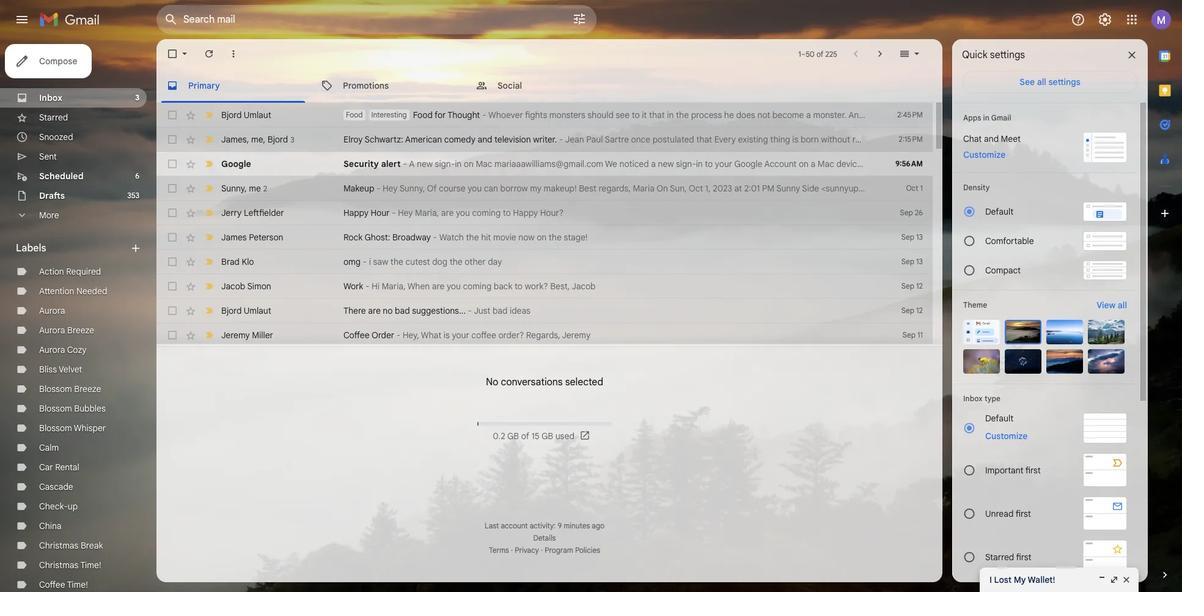 Task type: vqa. For each thing, say whether or not it's contained in the screenshot.
the top Are
yes



Task type: locate. For each thing, give the bounding box(es) containing it.
if left not,
[[1047, 158, 1053, 169]]

1 new from the left
[[417, 158, 433, 169]]

what
[[421, 330, 442, 341]]

hey
[[383, 183, 398, 194], [965, 183, 980, 194], [398, 207, 413, 218]]

james up sunny , me 2
[[221, 134, 247, 145]]

you left "can"
[[468, 183, 482, 194]]

christmas up the coffee time!
[[39, 560, 79, 571]]

order?
[[499, 330, 524, 341]]

, up sunny , me 2
[[247, 134, 249, 145]]

needed
[[76, 286, 107, 297]]

starred inside labels navigation
[[39, 112, 68, 123]]

and
[[985, 133, 1000, 144], [478, 134, 493, 145]]

calm link
[[39, 442, 59, 453]]

me for 2
[[249, 183, 261, 194]]

1 horizontal spatial ·
[[541, 546, 543, 555]]

up
[[68, 501, 78, 512]]

5 row from the top
[[157, 201, 933, 225]]

to left it
[[632, 109, 640, 121]]

regards,
[[599, 183, 631, 194]]

action required link
[[39, 266, 101, 277]]

coffee time!
[[39, 579, 88, 590]]

0 horizontal spatial gb
[[508, 431, 519, 442]]

,
[[247, 134, 249, 145], [263, 134, 266, 145], [245, 183, 247, 194]]

0 horizontal spatial and
[[478, 134, 493, 145]]

coffee down christmas time!
[[39, 579, 65, 590]]

time!
[[80, 560, 101, 571], [67, 579, 88, 590]]

2 umlaut from the top
[[244, 305, 272, 316]]

quick
[[963, 49, 988, 61]]

0 horizontal spatial 3
[[135, 93, 139, 102]]

and right comedy
[[478, 134, 493, 145]]

simon
[[247, 281, 271, 292]]

action
[[39, 266, 64, 277]]

0 vertical spatial bjord
[[221, 109, 242, 121]]

coffee inside no conversations selected main content
[[344, 330, 370, 341]]

jeremy right regards,
[[562, 330, 591, 341]]

3 row from the top
[[157, 152, 1153, 176]]

sep 11
[[903, 330, 924, 339]]

all
[[1038, 76, 1047, 87], [1119, 300, 1128, 311]]

8 row from the top
[[157, 274, 933, 299]]

None checkbox
[[166, 48, 179, 60], [166, 133, 179, 146], [166, 182, 179, 195], [166, 207, 179, 219], [166, 231, 179, 243], [166, 256, 179, 268], [166, 280, 179, 292], [166, 48, 179, 60], [166, 133, 179, 146], [166, 182, 179, 195], [166, 207, 179, 219], [166, 231, 179, 243], [166, 256, 179, 268], [166, 280, 179, 292]]

food up elroy
[[346, 110, 363, 119]]

0 vertical spatial back
[[1092, 109, 1111, 121]]

jeremy left miller
[[221, 330, 250, 341]]

there
[[344, 305, 366, 316]]

2 blossom from the top
[[39, 403, 72, 414]]

starred for starred link in the top left of the page
[[39, 112, 68, 123]]

and inside chat and meet customize
[[985, 133, 1000, 144]]

first up i lost my wallet!
[[1017, 551, 1032, 562]]

type
[[985, 394, 1001, 403]]

1 horizontal spatial happy
[[513, 207, 538, 218]]

· right "terms"
[[511, 546, 513, 555]]

breeze
[[67, 325, 94, 336], [74, 384, 101, 395]]

2 vertical spatial aurora
[[39, 344, 65, 355]]

policies
[[576, 546, 601, 555]]

gb right '15'
[[542, 431, 554, 442]]

0 vertical spatial first
[[1026, 465, 1042, 476]]

0 vertical spatial customize
[[964, 149, 1006, 160]]

1 vertical spatial me
[[249, 183, 261, 194]]

jeremy
[[221, 330, 250, 341], [562, 330, 591, 341]]

sincerely,
[[1116, 183, 1154, 194]]

i inside row
[[1026, 183, 1028, 194]]

1 vertical spatial aurora
[[39, 325, 65, 336]]

sep for day
[[902, 257, 915, 266]]

2 gaze from the left
[[1071, 109, 1090, 121]]

1 horizontal spatial borrow
[[1030, 183, 1058, 194]]

tab list right 'view all' button
[[1149, 39, 1183, 548]]

2:01
[[745, 183, 760, 194]]

1 vertical spatial sep 13
[[902, 257, 924, 266]]

gaze right will
[[1071, 109, 1090, 121]]

quick settings
[[963, 49, 1026, 61]]

tab list containing primary
[[157, 69, 943, 103]]

customize up "important"
[[986, 431, 1028, 442]]

1 sep 12 from the top
[[902, 281, 924, 291]]

1 vertical spatial 13
[[917, 257, 924, 266]]

christmas break
[[39, 540, 103, 551]]

important
[[986, 465, 1024, 476]]

0 horizontal spatial inbox
[[39, 92, 62, 103]]

into left an
[[962, 109, 976, 121]]

blossom breeze
[[39, 384, 101, 395]]

umlaut up james , me , bjord 3
[[244, 109, 272, 121]]

1 christmas from the top
[[39, 540, 79, 551]]

0 horizontal spatial of
[[522, 431, 530, 442]]

older image
[[875, 48, 887, 60]]

10 row from the top
[[157, 323, 933, 347]]

sep 13 for rock ghost: broadway - watch the hit movie now on the stage!
[[902, 232, 924, 242]]

aurora cozy link
[[39, 344, 87, 355]]

are left no
[[368, 305, 381, 316]]

2 vertical spatial bjord
[[221, 305, 242, 316]]

1 horizontal spatial settings
[[1049, 76, 1081, 87]]

sunny right sincerely,
[[1155, 183, 1179, 194]]

1 13 from the top
[[917, 232, 924, 242]]

sunny , me 2
[[221, 183, 267, 194]]

become
[[773, 109, 805, 121]]

process
[[692, 109, 723, 121]]

labels
[[16, 242, 46, 254]]

on down comedy
[[464, 158, 474, 169]]

sent
[[39, 151, 57, 162]]

2 james from the top
[[221, 232, 247, 243]]

your up 2023
[[716, 158, 733, 169]]

1 umlaut from the top
[[244, 109, 272, 121]]

0 horizontal spatial gaze
[[890, 109, 909, 121]]

2 12 from the top
[[917, 306, 924, 315]]

minutes
[[564, 521, 590, 530]]

0.2
[[493, 431, 506, 442]]

coffee inside labels navigation
[[39, 579, 65, 590]]

row containing brad klo
[[157, 250, 933, 274]]

bjord umlaut for 2:45 pm
[[221, 109, 272, 121]]

tab list
[[1149, 39, 1183, 548], [157, 69, 943, 103]]

of for gb
[[522, 431, 530, 442]]

james for james peterson
[[221, 232, 247, 243]]

row containing google
[[157, 152, 1153, 176]]

2 vertical spatial are
[[368, 305, 381, 316]]

1 horizontal spatial on
[[537, 232, 547, 243]]

social tab
[[466, 69, 620, 103]]

to up movie
[[503, 207, 511, 218]]

1 into from the left
[[962, 109, 976, 121]]

2 mac from the left
[[818, 158, 835, 169]]

1 horizontal spatial maria,
[[415, 207, 439, 218]]

1 vertical spatial blossom
[[39, 403, 72, 414]]

support image
[[1072, 12, 1086, 27]]

4 row from the top
[[157, 176, 1179, 201]]

refresh image
[[203, 48, 215, 60]]

2 row from the top
[[157, 127, 933, 152]]

sunny,
[[400, 183, 425, 194]]

row up mariaaawilliams@gmail.com
[[157, 127, 933, 152]]

1 horizontal spatial all
[[1119, 300, 1128, 311]]

3 blossom from the top
[[39, 423, 72, 434]]

no conversations selected main content
[[157, 39, 1179, 592]]

blossom whisper
[[39, 423, 106, 434]]

1 horizontal spatial gaze
[[1071, 109, 1090, 121]]

blossom down bliss velvet link on the left of the page
[[39, 384, 72, 395]]

2 aurora from the top
[[39, 325, 65, 336]]

time! down christmas time! link
[[67, 579, 88, 590]]

of
[[817, 49, 824, 58], [522, 431, 530, 442]]

1 horizontal spatial food
[[413, 109, 433, 121]]

best,
[[551, 281, 570, 292]]

back left the you.
[[1092, 109, 1111, 121]]

sign- up sun, on the right
[[677, 158, 696, 169]]

security alert - a new sign-in on mac mariaaawilliams@gmail.com we noticed a new sign-in to your google account on a mac device. if this was you, you don't need to do anything. if not, we'll help you secure
[[344, 158, 1153, 169]]

coffee for coffee order - hey, what is your coffee order? regards, jeremy
[[344, 330, 370, 341]]

1 vertical spatial 3
[[291, 135, 295, 144]]

row containing sunny
[[157, 176, 1179, 201]]

a up side
[[811, 158, 816, 169]]

1 sep 13 from the top
[[902, 232, 924, 242]]

0 vertical spatial aurora
[[39, 305, 65, 316]]

are right when
[[432, 281, 445, 292]]

are
[[442, 207, 454, 218], [432, 281, 445, 292], [368, 305, 381, 316]]

aurora for aurora link
[[39, 305, 65, 316]]

2 borrow from the left
[[1030, 183, 1058, 194]]

aurora for aurora cozy
[[39, 344, 65, 355]]

2 vertical spatial your
[[452, 330, 470, 341]]

starred up lost
[[986, 551, 1015, 562]]

None search field
[[157, 5, 597, 34]]

1 horizontal spatial jeremy
[[562, 330, 591, 341]]

monster.
[[814, 109, 847, 121]]

maria,
[[982, 183, 1006, 194], [415, 207, 439, 218], [382, 281, 406, 292]]

2 sep 12 from the top
[[902, 306, 924, 315]]

1 vertical spatial of
[[522, 431, 530, 442]]

0 horizontal spatial i
[[990, 574, 993, 585]]

row up work?
[[157, 250, 933, 274]]

settings right quick
[[991, 49, 1026, 61]]

0 vertical spatial starred
[[39, 112, 68, 123]]

car rental
[[39, 462, 79, 473]]

jeremy miller
[[221, 330, 273, 341]]

1 horizontal spatial back
[[1092, 109, 1111, 121]]

13
[[917, 232, 924, 242], [917, 257, 924, 266]]

6 row from the top
[[157, 225, 933, 250]]

coffee down there
[[344, 330, 370, 341]]

0 vertical spatial customize button
[[957, 147, 1014, 162]]

bjord for 2:45 pm
[[221, 109, 242, 121]]

1 bad from the left
[[395, 305, 410, 316]]

bjord umlaut down jacob simon
[[221, 305, 272, 316]]

sep for to
[[902, 281, 915, 291]]

0 vertical spatial blossom
[[39, 384, 72, 395]]

hey up the broadway
[[398, 207, 413, 218]]

settings
[[991, 49, 1026, 61], [1049, 76, 1081, 87]]

course
[[439, 183, 466, 194]]

2 horizontal spatial maria,
[[982, 183, 1006, 194]]

breeze up cozy in the left of the page
[[67, 325, 94, 336]]

row containing jacob simon
[[157, 274, 933, 299]]

coming up hit
[[472, 207, 501, 218]]

2 gb from the left
[[542, 431, 554, 442]]

on right now
[[537, 232, 547, 243]]

sep for regards,
[[903, 330, 916, 339]]

inbox type element
[[964, 394, 1128, 403]]

labels heading
[[16, 242, 130, 254]]

2 happy from the left
[[513, 207, 538, 218]]

settings inside 'see all settings' button
[[1049, 76, 1081, 87]]

google up 2:01
[[735, 158, 763, 169]]

back down day
[[494, 281, 513, 292]]

2 13 from the top
[[917, 257, 924, 266]]

oct down you,
[[907, 184, 919, 193]]

1 gb from the left
[[508, 431, 519, 442]]

1 horizontal spatial gb
[[542, 431, 554, 442]]

1 blossom from the top
[[39, 384, 72, 395]]

first right "important"
[[1026, 465, 1042, 476]]

i
[[1026, 183, 1028, 194], [990, 574, 993, 585]]

3 aurora from the top
[[39, 344, 65, 355]]

inbox inside labels navigation
[[39, 92, 62, 103]]

omg - i saw the cutest dog the other day
[[344, 256, 502, 267]]

1 12 from the top
[[917, 281, 924, 291]]

and inside no conversations selected main content
[[478, 134, 493, 145]]

me left '2'
[[249, 183, 261, 194]]

all for see
[[1038, 76, 1047, 87]]

borrow right the can
[[1030, 183, 1058, 194]]

row containing james
[[157, 127, 933, 152]]

1 vertical spatial default
[[986, 413, 1014, 424]]

0 vertical spatial are
[[442, 207, 454, 218]]

2 sep 13 from the top
[[902, 257, 924, 266]]

cascade
[[39, 481, 73, 492]]

rock ghost: broadway - watch the hit movie now on the stage!
[[344, 232, 588, 243]]

aurora down attention
[[39, 305, 65, 316]]

1 vertical spatial 12
[[917, 306, 924, 315]]

i
[[369, 256, 371, 267]]

0 vertical spatial maria,
[[982, 183, 1006, 194]]

1 vertical spatial coming
[[463, 281, 492, 292]]

2 bjord umlaut from the top
[[221, 305, 272, 316]]

row up regards,
[[157, 299, 933, 323]]

0 vertical spatial christmas
[[39, 540, 79, 551]]

of right 50 at top right
[[817, 49, 824, 58]]

sep 13 for omg - i saw the cutest dog the other day
[[902, 257, 924, 266]]

sep 12 for there are no bad suggestions... - just bad ideas
[[902, 306, 924, 315]]

9
[[558, 521, 562, 530]]

1 horizontal spatial sign-
[[677, 158, 696, 169]]

0 vertical spatial of
[[817, 49, 824, 58]]

2023
[[713, 183, 733, 194]]

0 horizontal spatial 1
[[799, 49, 802, 58]]

0 horizontal spatial sunny
[[221, 183, 245, 194]]

promotions tab
[[311, 69, 465, 103]]

1 horizontal spatial starred
[[986, 551, 1015, 562]]

1 vertical spatial first
[[1016, 508, 1032, 519]]

no
[[486, 376, 499, 388]]

1 bjord umlaut from the top
[[221, 109, 272, 121]]

0 horizontal spatial mac
[[476, 158, 493, 169]]

0 vertical spatial bjord umlaut
[[221, 109, 272, 121]]

0 vertical spatial 13
[[917, 232, 924, 242]]

, up '2'
[[263, 134, 266, 145]]

your right is
[[452, 330, 470, 341]]

abyss
[[1032, 109, 1055, 121]]

james for james , me , bjord 3
[[221, 134, 247, 145]]

customize down chat at the top right
[[964, 149, 1006, 160]]

your down not,
[[1060, 183, 1077, 194]]

0 horizontal spatial starred
[[39, 112, 68, 123]]

1 vertical spatial i
[[990, 574, 993, 585]]

1 google from the left
[[221, 158, 251, 169]]

coming
[[472, 207, 501, 218], [463, 281, 492, 292]]

sunny right the 'pm'
[[777, 183, 801, 194]]

comfortable
[[986, 235, 1035, 247]]

display density element
[[964, 183, 1128, 192]]

aurora up bliss
[[39, 344, 65, 355]]

compose
[[39, 56, 77, 67]]

food left the 'for'
[[413, 109, 433, 121]]

- right hour
[[392, 207, 396, 218]]

umlaut for 2:45 pm
[[244, 109, 272, 121]]

0 vertical spatial 3
[[135, 93, 139, 102]]

0 vertical spatial all
[[1038, 76, 1047, 87]]

maria, left the can
[[982, 183, 1006, 194]]

rock
[[344, 232, 363, 243]]

and right chat at the top right
[[985, 133, 1000, 144]]

bad right just
[[493, 305, 508, 316]]

1 james from the top
[[221, 134, 247, 145]]

7 row from the top
[[157, 250, 933, 274]]

customize button down chat at the top right
[[957, 147, 1014, 162]]

not,
[[1055, 158, 1070, 169]]

i right the can
[[1026, 183, 1028, 194]]

gaze left long on the right of page
[[890, 109, 909, 121]]

i left lost
[[990, 574, 993, 585]]

row
[[157, 103, 1146, 127], [157, 127, 933, 152], [157, 152, 1153, 176], [157, 176, 1179, 201], [157, 201, 933, 225], [157, 225, 933, 250], [157, 250, 933, 274], [157, 274, 933, 299], [157, 299, 933, 323], [157, 323, 933, 347]]

happy
[[344, 207, 369, 218], [513, 207, 538, 218]]

elroy schwartz: american comedy and television writer. -
[[344, 134, 566, 145]]

food for food for thought - whoever fights monsters should see to it that in the process he does not become a monster. and if you gaze long enough into an abyss, the abyss will gaze back into you.
[[413, 109, 433, 121]]

bjord for sep 12
[[221, 305, 242, 316]]

6
[[135, 171, 139, 180]]

customize
[[964, 149, 1006, 160], [986, 431, 1028, 442]]

0 horizontal spatial tab list
[[157, 69, 943, 103]]

0 vertical spatial 1
[[799, 49, 802, 58]]

1 horizontal spatial jacob
[[572, 281, 596, 292]]

0 horizontal spatial happy
[[344, 207, 369, 218]]

starred first
[[986, 551, 1032, 562]]

0 horizontal spatial jacob
[[221, 281, 245, 292]]

0 horizontal spatial maria,
[[382, 281, 406, 292]]

happy left hour
[[344, 207, 369, 218]]

gmail
[[992, 113, 1012, 122]]

1 sign- from the left
[[435, 158, 455, 169]]

1 aurora from the top
[[39, 305, 65, 316]]

1 horizontal spatial of
[[817, 49, 824, 58]]

225
[[826, 49, 838, 58]]

row down ideas
[[157, 323, 933, 347]]

0 horizontal spatial borrow
[[501, 183, 528, 194]]

0 vertical spatial settings
[[991, 49, 1026, 61]]

0 vertical spatial james
[[221, 134, 247, 145]]

2 · from the left
[[541, 546, 543, 555]]

1 vertical spatial breeze
[[74, 384, 101, 395]]

Search mail text field
[[184, 13, 538, 26]]

· down details link
[[541, 546, 543, 555]]

coffee
[[472, 330, 497, 341]]

main menu image
[[15, 12, 29, 27]]

meet
[[1002, 133, 1021, 144]]

google
[[221, 158, 251, 169], [735, 158, 763, 169]]

2 jacob from the left
[[572, 281, 596, 292]]

on right 'account'
[[799, 158, 809, 169]]

1 default from the top
[[986, 206, 1014, 217]]

customize button up "important"
[[979, 429, 1036, 443]]

if left "this"
[[867, 158, 872, 169]]

0 vertical spatial me
[[251, 134, 263, 145]]

1 horizontal spatial your
[[716, 158, 733, 169]]

2 horizontal spatial sunny
[[1155, 183, 1179, 194]]

- left hi
[[366, 281, 370, 292]]

, for ,
[[247, 134, 249, 145]]

omg
[[344, 256, 361, 267]]

minimize image
[[1098, 575, 1108, 585]]

row up the on
[[157, 152, 1153, 176]]

1 mac from the left
[[476, 158, 493, 169]]

row up ideas
[[157, 274, 933, 299]]

first
[[1026, 465, 1042, 476], [1016, 508, 1032, 519], [1017, 551, 1032, 562]]

blossom up calm "link"
[[39, 423, 72, 434]]

1 horizontal spatial 3
[[291, 135, 295, 144]]

stage!
[[564, 232, 588, 243]]

oct
[[689, 183, 704, 194], [907, 184, 919, 193]]

2 sign- from the left
[[677, 158, 696, 169]]

2 google from the left
[[735, 158, 763, 169]]

china link
[[39, 521, 62, 532]]

bad
[[395, 305, 410, 316], [493, 305, 508, 316]]

row containing jeremy miller
[[157, 323, 933, 347]]

sep
[[901, 208, 914, 217], [902, 232, 915, 242], [902, 257, 915, 266], [902, 281, 915, 291], [902, 306, 915, 315], [903, 330, 916, 339]]

of left '15'
[[522, 431, 530, 442]]

0 vertical spatial sep 12
[[902, 281, 924, 291]]

google up sunny , me 2
[[221, 158, 251, 169]]

None checkbox
[[166, 109, 179, 121], [166, 158, 179, 170], [166, 305, 179, 317], [166, 329, 179, 341], [166, 109, 179, 121], [166, 158, 179, 170], [166, 305, 179, 317], [166, 329, 179, 341]]

0 vertical spatial umlaut
[[244, 109, 272, 121]]

umlaut for sep 12
[[244, 305, 272, 316]]

james down jerry
[[221, 232, 247, 243]]

ideas
[[510, 305, 531, 316]]

1 gaze from the left
[[890, 109, 909, 121]]

9 row from the top
[[157, 299, 933, 323]]

1 vertical spatial maria,
[[415, 207, 439, 218]]

conversations
[[501, 376, 563, 388]]

0 vertical spatial breeze
[[67, 325, 94, 336]]

activity:
[[530, 521, 556, 530]]

0 horizontal spatial your
[[452, 330, 470, 341]]

1 horizontal spatial coffee
[[344, 330, 370, 341]]

0 vertical spatial i
[[1026, 183, 1028, 194]]

you
[[874, 109, 888, 121], [926, 158, 940, 169], [1110, 158, 1124, 169], [468, 183, 482, 194], [456, 207, 470, 218], [447, 281, 461, 292]]

oct left 1,
[[689, 183, 704, 194]]

1 horizontal spatial 1
[[921, 184, 924, 193]]

0 horizontal spatial google
[[221, 158, 251, 169]]

1 up 26
[[921, 184, 924, 193]]

1 vertical spatial starred
[[986, 551, 1015, 562]]

1 horizontal spatial hey
[[398, 207, 413, 218]]

sep 12
[[902, 281, 924, 291], [902, 306, 924, 315]]

1 horizontal spatial if
[[1047, 158, 1053, 169]]

of for 50
[[817, 49, 824, 58]]

gb right 0.2
[[508, 431, 519, 442]]

1 vertical spatial all
[[1119, 300, 1128, 311]]

1 vertical spatial coffee
[[39, 579, 65, 590]]

that
[[650, 109, 665, 121]]

2 bad from the left
[[493, 305, 508, 316]]

are up watch
[[442, 207, 454, 218]]

row containing jerry leftfielder
[[157, 201, 933, 225]]

breeze up bubbles
[[74, 384, 101, 395]]

2 christmas from the top
[[39, 560, 79, 571]]

1 horizontal spatial google
[[735, 158, 763, 169]]

me up sunny , me 2
[[251, 134, 263, 145]]

0 vertical spatial coming
[[472, 207, 501, 218]]

you right the help
[[1110, 158, 1124, 169]]

blossom down blossom breeze
[[39, 403, 72, 414]]



Task type: describe. For each thing, give the bounding box(es) containing it.
oct 1
[[907, 184, 924, 193]]

not
[[758, 109, 771, 121]]

follow link to manage storage image
[[580, 430, 592, 442]]

2:15 pm
[[899, 135, 924, 144]]

the right dog at the top of the page
[[450, 256, 463, 267]]

1 horizontal spatial tab list
[[1149, 39, 1183, 548]]

- left 'hey,'
[[397, 330, 401, 341]]

2 horizontal spatial on
[[799, 158, 809, 169]]

blossom for blossom whisper
[[39, 423, 72, 434]]

labels navigation
[[0, 39, 157, 592]]

time! for christmas time!
[[80, 560, 101, 571]]

1 row from the top
[[157, 103, 1146, 127]]

2
[[264, 184, 267, 193]]

2 into from the left
[[1113, 109, 1128, 121]]

3 inside labels navigation
[[135, 93, 139, 102]]

the left abyss
[[1017, 109, 1030, 121]]

first for unread first
[[1016, 508, 1032, 519]]

terms
[[489, 546, 509, 555]]

1 vertical spatial 1
[[921, 184, 924, 193]]

can
[[1008, 183, 1024, 194]]

1 jeremy from the left
[[221, 330, 250, 341]]

blossom for blossom bubbles
[[39, 403, 72, 414]]

aurora for aurora breeze
[[39, 325, 65, 336]]

theme element
[[964, 299, 988, 311]]

more image
[[228, 48, 240, 60]]

1 horizontal spatial sunny
[[777, 183, 801, 194]]

thought
[[448, 109, 480, 121]]

- left just
[[468, 305, 472, 316]]

it
[[642, 109, 647, 121]]

other
[[465, 256, 486, 267]]

12 for work - hi maria, when are you coming back to work? best, jacob
[[917, 281, 924, 291]]

2 vertical spatial maria,
[[382, 281, 406, 292]]

inbox for inbox type
[[964, 394, 983, 403]]

me for ,
[[251, 134, 263, 145]]

hey,
[[403, 330, 420, 341]]

the left stage!
[[549, 232, 562, 243]]

toggle split pane mode image
[[899, 48, 911, 60]]

there are no bad suggestions... - just bad ideas
[[344, 305, 531, 316]]

are for when
[[432, 281, 445, 292]]

primary tab
[[157, 69, 310, 103]]

my
[[530, 183, 542, 194]]

was
[[891, 158, 906, 169]]

james peterson
[[221, 232, 284, 243]]

time! for coffee time!
[[67, 579, 88, 590]]

snoozed
[[39, 132, 73, 143]]

starred for starred first
[[986, 551, 1015, 562]]

0 vertical spatial your
[[716, 158, 733, 169]]

you right you,
[[926, 158, 940, 169]]

the left process on the top
[[677, 109, 689, 121]]

13 for rock ghost: broadway - watch the hit movie now on the stage!
[[917, 232, 924, 242]]

bliss velvet
[[39, 364, 82, 375]]

aurora breeze
[[39, 325, 94, 336]]

- left a
[[403, 158, 407, 169]]

cozy
[[67, 344, 87, 355]]

selected
[[566, 376, 604, 388]]

all for view
[[1119, 300, 1128, 311]]

, for 2
[[245, 183, 247, 194]]

- right makeup
[[377, 183, 381, 194]]

2 new from the left
[[658, 158, 674, 169]]

settings image
[[1099, 12, 1113, 27]]

alert
[[381, 158, 401, 169]]

program
[[545, 546, 574, 555]]

see all settings
[[1020, 76, 1081, 87]]

first for starred first
[[1017, 551, 1032, 562]]

long
[[911, 109, 928, 121]]

scheduled
[[39, 171, 84, 182]]

bjord umlaut for sep 12
[[221, 305, 272, 316]]

check-up
[[39, 501, 78, 512]]

1 horizontal spatial oct
[[907, 184, 919, 193]]

1 vertical spatial customize
[[986, 431, 1028, 442]]

you down dog at the top of the page
[[447, 281, 461, 292]]

suggestions...
[[412, 305, 466, 316]]

if
[[867, 109, 872, 121]]

coming for to
[[472, 207, 501, 218]]

when
[[408, 281, 430, 292]]

just
[[474, 305, 491, 316]]

a right become
[[807, 109, 812, 121]]

a right noticed
[[652, 158, 656, 169]]

to up 1,
[[705, 158, 713, 169]]

jerry leftfielder
[[221, 207, 284, 218]]

james , me , bjord 3
[[221, 134, 295, 145]]

breeze for blossom breeze
[[74, 384, 101, 395]]

monsters
[[550, 109, 586, 121]]

calm
[[39, 442, 59, 453]]

view all button
[[1090, 298, 1135, 313]]

3 inside james , me , bjord 3
[[291, 135, 295, 144]]

1 happy from the left
[[344, 207, 369, 218]]

1 if from the left
[[867, 158, 872, 169]]

this
[[874, 158, 888, 169]]

television
[[495, 134, 531, 145]]

noticed
[[620, 158, 649, 169]]

enough
[[930, 109, 960, 121]]

customize inside chat and meet customize
[[964, 149, 1006, 160]]

customize button for chat and meet
[[957, 147, 1014, 162]]

hour
[[371, 207, 390, 218]]

last
[[485, 521, 499, 530]]

1 vertical spatial bjord
[[268, 134, 288, 145]]

unread first
[[986, 508, 1032, 519]]

now
[[519, 232, 535, 243]]

last account activity: 9 minutes ago details terms · privacy · program policies
[[485, 521, 605, 555]]

watch
[[440, 232, 464, 243]]

an
[[979, 109, 988, 121]]

maria
[[633, 183, 655, 194]]

american
[[405, 134, 442, 145]]

you right if
[[874, 109, 888, 121]]

klo
[[242, 256, 254, 267]]

close image
[[1122, 575, 1132, 585]]

row containing james peterson
[[157, 225, 933, 250]]

2 horizontal spatial hey
[[965, 183, 980, 194]]

2 default from the top
[[986, 413, 1014, 424]]

he
[[725, 109, 735, 121]]

christmas for christmas break
[[39, 540, 79, 551]]

a
[[409, 158, 415, 169]]

you.
[[1130, 109, 1146, 121]]

2 jeremy from the left
[[562, 330, 591, 341]]

elroy
[[344, 134, 363, 145]]

more button
[[0, 206, 147, 225]]

attention needed link
[[39, 286, 107, 297]]

- right the writer.
[[560, 134, 564, 145]]

26
[[916, 208, 924, 217]]

brad
[[221, 256, 240, 267]]

required
[[66, 266, 101, 277]]

0 horizontal spatial oct
[[689, 183, 704, 194]]

help
[[1091, 158, 1108, 169]]

brad klo
[[221, 256, 254, 267]]

advanced search options image
[[568, 7, 592, 31]]

action required
[[39, 266, 101, 277]]

blossom bubbles link
[[39, 403, 106, 414]]

gmail image
[[39, 7, 106, 32]]

quick settings element
[[963, 49, 1026, 71]]

1 borrow from the left
[[501, 183, 528, 194]]

no conversations selected
[[486, 376, 604, 388]]

to left do
[[987, 158, 995, 169]]

1 50 of 225
[[799, 49, 838, 58]]

coffee for coffee time!
[[39, 579, 65, 590]]

search mail image
[[160, 9, 182, 31]]

- left i
[[363, 256, 367, 267]]

see
[[616, 109, 630, 121]]

the right saw
[[391, 256, 404, 267]]

1 vertical spatial your
[[1060, 183, 1077, 194]]

hour?
[[541, 207, 564, 218]]

you up the rock ghost: broadway - watch the hit movie now on the stage!
[[456, 207, 470, 218]]

account
[[765, 158, 797, 169]]

car
[[39, 462, 53, 473]]

aurora cozy
[[39, 344, 87, 355]]

blossom for blossom breeze
[[39, 384, 72, 395]]

sep 12 for work - hi maria, when are you coming back to work? best, jacob
[[902, 281, 924, 291]]

2 if from the left
[[1047, 158, 1053, 169]]

customize button for default
[[979, 429, 1036, 443]]

work?
[[525, 281, 548, 292]]

- right the thought
[[483, 109, 487, 121]]

13 for omg - i saw the cutest dog the other day
[[917, 257, 924, 266]]

breeze for aurora breeze
[[67, 325, 94, 336]]

food for food
[[346, 110, 363, 119]]

secure
[[1126, 158, 1153, 169]]

miller
[[252, 330, 273, 341]]

coming for back
[[463, 281, 492, 292]]

can
[[484, 183, 499, 194]]

12 for there are no bad suggestions... - just bad ideas
[[917, 306, 924, 315]]

makeup!
[[544, 183, 577, 194]]

chat
[[964, 133, 983, 144]]

- left watch
[[433, 232, 437, 243]]

jerry
[[221, 207, 242, 218]]

food for thought - whoever fights monsters should see to it that in the process he does not become a monster. and if you gaze long enough into an abyss, the abyss will gaze back into you.
[[413, 109, 1146, 121]]

1 · from the left
[[511, 546, 513, 555]]

0 horizontal spatial hey
[[383, 183, 398, 194]]

0 horizontal spatial back
[[494, 281, 513, 292]]

to left work?
[[515, 281, 523, 292]]

1 jacob from the left
[[221, 281, 245, 292]]

first for important first
[[1026, 465, 1042, 476]]

primary
[[188, 80, 220, 91]]

movie
[[494, 232, 517, 243]]

settings inside quick settings element
[[991, 49, 1026, 61]]

christmas for christmas time!
[[39, 560, 79, 571]]

sep for on
[[902, 232, 915, 242]]

the left hit
[[466, 232, 479, 243]]

0 horizontal spatial on
[[464, 158, 474, 169]]

work
[[344, 281, 364, 292]]

pop out image
[[1110, 575, 1120, 585]]

we
[[606, 158, 618, 169]]

tab list inside no conversations selected main content
[[157, 69, 943, 103]]

inbox for inbox
[[39, 92, 62, 103]]

are for maria,
[[442, 207, 454, 218]]



